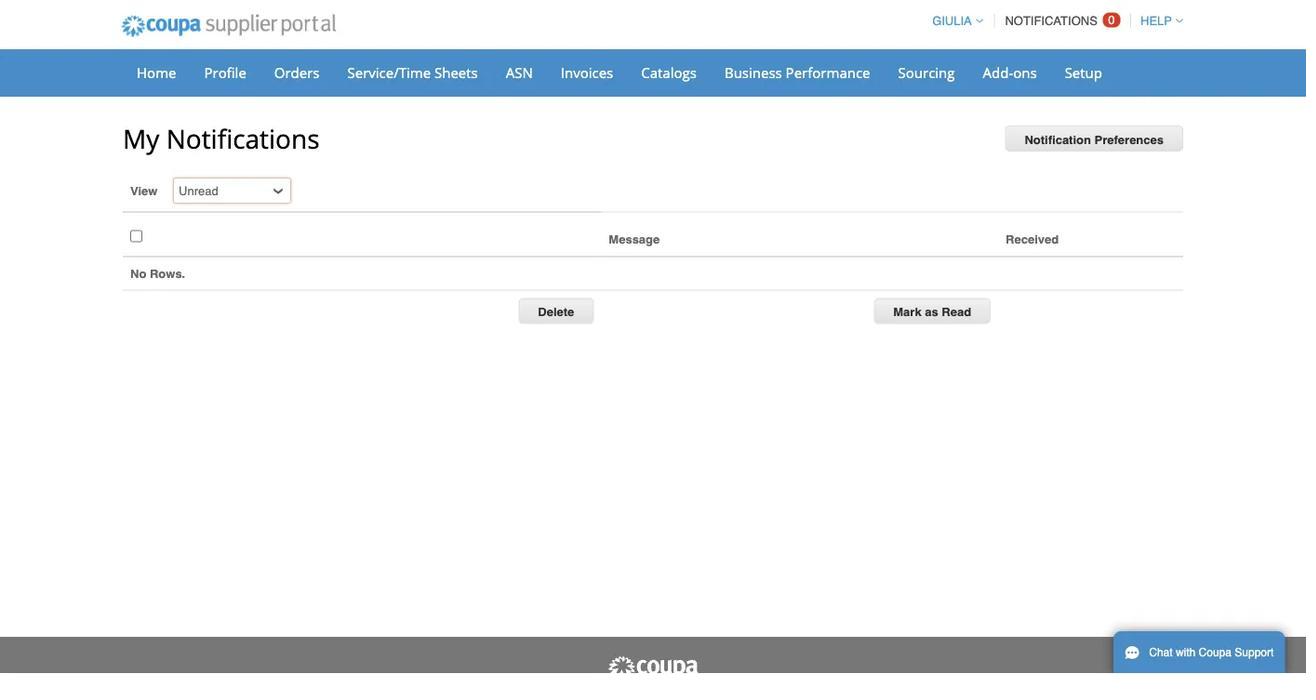Task type: describe. For each thing, give the bounding box(es) containing it.
received
[[1006, 233, 1059, 247]]

view
[[130, 184, 158, 198]]

setup
[[1065, 63, 1103, 82]]

chat
[[1149, 647, 1173, 660]]

add-ons
[[983, 63, 1037, 82]]

performance
[[786, 63, 870, 82]]

business performance link
[[713, 59, 883, 87]]

home link
[[125, 59, 188, 87]]

sheets
[[435, 63, 478, 82]]

no
[[130, 267, 146, 281]]

navigation containing notifications 0
[[924, 3, 1184, 39]]

add-
[[983, 63, 1013, 82]]

home
[[137, 63, 176, 82]]

0
[[1108, 13, 1115, 27]]

service/time sheets
[[348, 63, 478, 82]]

notifications 0
[[1005, 13, 1115, 28]]

profile
[[204, 63, 246, 82]]

help link
[[1132, 14, 1184, 28]]

invoices link
[[549, 59, 625, 87]]

sourcing link
[[886, 59, 967, 87]]

rows.
[[150, 267, 185, 281]]

giulia
[[932, 14, 972, 28]]

0 horizontal spatial coupa supplier portal image
[[109, 3, 349, 49]]

preferences
[[1095, 133, 1164, 147]]

giulia link
[[924, 14, 983, 28]]

support
[[1235, 647, 1274, 660]]

delete
[[538, 305, 574, 319]]

sourcing
[[898, 63, 955, 82]]

my notifications
[[123, 121, 320, 156]]

message
[[609, 233, 660, 247]]

mark as read
[[893, 305, 971, 319]]

ons
[[1013, 63, 1037, 82]]



Task type: locate. For each thing, give the bounding box(es) containing it.
coupa supplier portal image
[[109, 3, 349, 49], [607, 656, 700, 675]]

service/time sheets link
[[335, 59, 490, 87]]

business performance
[[725, 63, 870, 82]]

my
[[123, 121, 159, 156]]

1 vertical spatial coupa supplier portal image
[[607, 656, 700, 675]]

help
[[1141, 14, 1172, 28]]

0 vertical spatial notifications
[[1005, 14, 1098, 28]]

0 vertical spatial coupa supplier portal image
[[109, 3, 349, 49]]

asn link
[[494, 59, 545, 87]]

mark as read button
[[874, 298, 991, 324]]

notifications down profile link
[[166, 121, 320, 156]]

1 horizontal spatial coupa supplier portal image
[[607, 656, 700, 675]]

invoices
[[561, 63, 613, 82]]

0 horizontal spatial notifications
[[166, 121, 320, 156]]

notifications
[[1005, 14, 1098, 28], [166, 121, 320, 156]]

as
[[925, 305, 939, 319]]

service/time
[[348, 63, 431, 82]]

with
[[1176, 647, 1196, 660]]

1 vertical spatial notifications
[[166, 121, 320, 156]]

add-ons link
[[971, 59, 1049, 87]]

1 horizontal spatial notifications
[[1005, 14, 1098, 28]]

notification preferences link
[[1005, 126, 1184, 152]]

notification
[[1025, 133, 1091, 147]]

coupa
[[1199, 647, 1232, 660]]

notification preferences
[[1025, 133, 1164, 147]]

mark
[[893, 305, 922, 319]]

orders
[[274, 63, 320, 82]]

no rows.
[[130, 267, 185, 281]]

setup link
[[1053, 59, 1115, 87]]

navigation
[[924, 3, 1184, 39]]

read
[[942, 305, 971, 319]]

business
[[725, 63, 782, 82]]

catalogs link
[[629, 59, 709, 87]]

None checkbox
[[130, 224, 142, 248]]

orders link
[[262, 59, 332, 87]]

catalogs
[[641, 63, 697, 82]]

profile link
[[192, 59, 258, 87]]

notifications up the ons
[[1005, 14, 1098, 28]]

chat with coupa support button
[[1114, 632, 1285, 675]]

chat with coupa support
[[1149, 647, 1274, 660]]

delete button
[[519, 298, 594, 324]]

notifications inside notifications 0
[[1005, 14, 1098, 28]]

asn
[[506, 63, 533, 82]]



Task type: vqa. For each thing, say whether or not it's contained in the screenshot.
Order in the 'link'
no



